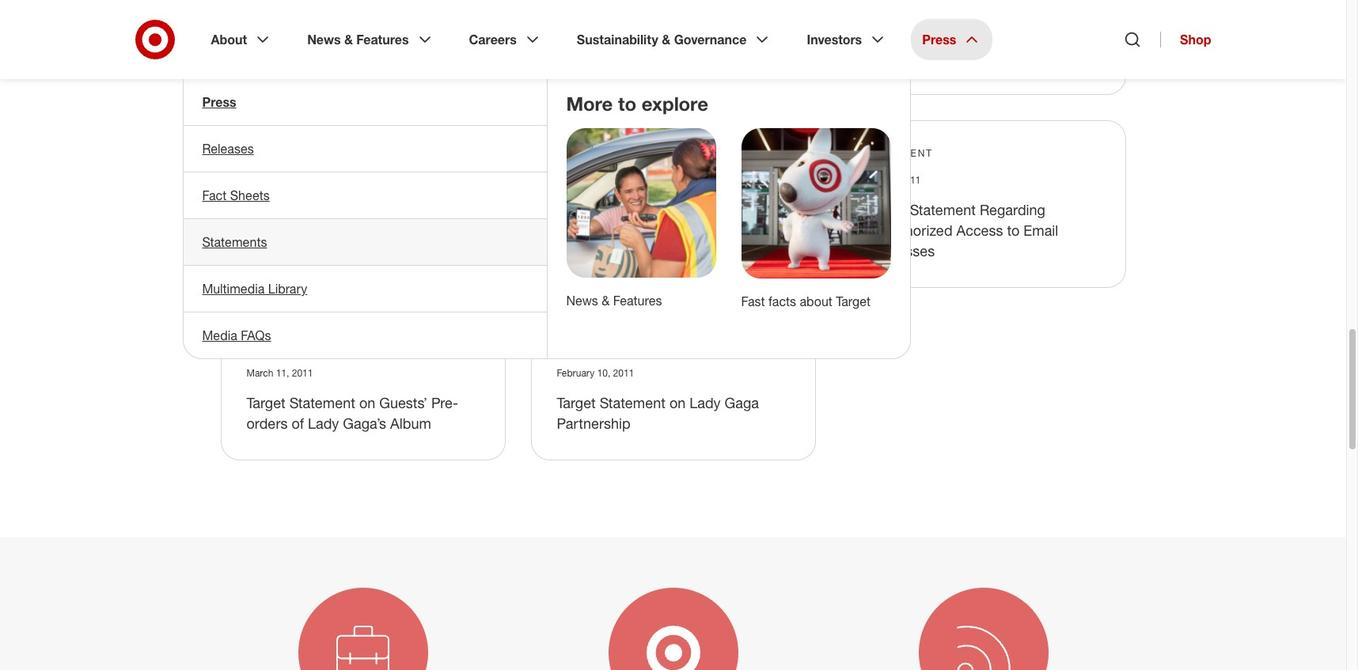 Task type: locate. For each thing, give the bounding box(es) containing it.
to inside site navigation element
[[618, 92, 637, 116]]

press up releases
[[202, 94, 236, 110]]

april
[[557, 174, 576, 186], [867, 174, 887, 186]]

march 11, 2011
[[247, 367, 313, 379]]

target statement on lady gaga partnership link
[[557, 394, 759, 432]]

1 vertical spatial of
[[292, 415, 304, 432]]

launches
[[600, 201, 662, 218]]

0 horizontal spatial for
[[247, 221, 264, 239]]

on
[[369, 8, 385, 25], [358, 221, 374, 239], [359, 394, 375, 411], [670, 394, 686, 411]]

0 horizontal spatial regarding
[[359, 201, 425, 218]]

0 horizontal spatial april
[[557, 174, 576, 186]]

news & features down seasonal
[[307, 32, 409, 48]]

0 vertical spatial features
[[357, 32, 409, 48]]

statement up gaga's
[[290, 394, 355, 411]]

1 vertical spatial to
[[618, 92, 637, 116]]

to left email
[[1007, 221, 1020, 239]]

0 vertical spatial the
[[704, 8, 724, 25]]

1 vertical spatial lady
[[308, 415, 339, 432]]

fan
[[606, 221, 629, 239]]

guest
[[944, 28, 980, 46]]

1 horizontal spatial april
[[867, 174, 887, 186]]

statement up unauthorized
[[910, 201, 976, 218]]

target down 5,
[[867, 201, 906, 218]]

0 horizontal spatial press link
[[183, 79, 547, 125]]

features down seasonal
[[357, 32, 409, 48]]

0 vertical spatial for
[[715, 201, 732, 218]]

for inside target statement regarding missoni for target orders on target.com
[[247, 221, 264, 239]]

about link
[[200, 19, 284, 60]]

target inside target strives to deliver an exceptional guest experience in our stores and online.
[[867, 8, 906, 25]]

regarding up sustainability & governance
[[634, 8, 700, 25]]

news & features link
[[296, 19, 445, 60], [566, 293, 662, 309]]

multimedia library
[[202, 281, 307, 297]]

releases
[[202, 141, 254, 157]]

2011 for addresses
[[900, 174, 921, 186]]

1 horizontal spatial for
[[715, 201, 732, 218]]

careers link
[[458, 19, 553, 60]]

target inside target launches search for the #1 beauty fan
[[557, 201, 596, 218]]

2011 right 6,
[[590, 174, 611, 186]]

for right search
[[715, 201, 732, 218]]

target statement on lady gaga partnership
[[557, 394, 759, 432]]

news & features
[[307, 32, 409, 48], [566, 293, 662, 309]]

0 horizontal spatial press
[[202, 94, 236, 110]]

1 vertical spatial the
[[736, 201, 756, 218]]

target inside target statement regarding unauthorized access to email addresses
[[867, 201, 906, 218]]

5,
[[889, 174, 897, 186]]

to up guest
[[956, 8, 968, 25]]

2 horizontal spatial regarding
[[980, 201, 1046, 218]]

more
[[566, 92, 613, 116]]

statements inside site navigation element
[[202, 234, 267, 250]]

2011 right 10,
[[613, 367, 634, 379]]

statement inside the target statement on lady gaga partnership
[[600, 394, 666, 411]]

of right "orders"
[[292, 415, 304, 432]]

fact sheets
[[202, 188, 270, 203]]

regarding up the target.com
[[359, 201, 425, 218]]

0 horizontal spatial features
[[357, 32, 409, 48]]

about
[[211, 32, 247, 48]]

lady
[[690, 394, 721, 411], [308, 415, 339, 432]]

target up beauty
[[557, 201, 596, 218]]

0 horizontal spatial statements
[[202, 234, 267, 250]]

1 vertical spatial features
[[613, 293, 662, 309]]

regarding for target statement regarding missoni for target orders on target.com
[[359, 201, 425, 218]]

0 vertical spatial press link
[[911, 19, 993, 60]]

target right fact
[[247, 201, 286, 218]]

1 horizontal spatial lady
[[690, 394, 721, 411]]

driver
[[605, 49, 641, 66]]

target's statement on seasonal hiring
[[247, 8, 448, 46]]

access
[[957, 221, 1003, 239]]

0 horizontal spatial the
[[704, 8, 724, 25]]

regarding inside target statement regarding unauthorized access to email addresses
[[980, 201, 1046, 218]]

1 horizontal spatial press
[[923, 32, 957, 48]]

2 horizontal spatial to
[[1007, 221, 1020, 239]]

news down beauty
[[566, 293, 598, 309]]

orders
[[247, 415, 288, 432]]

of inside target statement on guests' pre- orders of lady gaga's album
[[292, 415, 304, 432]]

2 april from the left
[[867, 174, 887, 186]]

april left 6,
[[557, 174, 576, 186]]

statement inside target's statement on seasonal hiring
[[299, 8, 365, 25]]

of up racing
[[557, 28, 569, 46]]

passing
[[728, 8, 778, 25]]

partnership
[[557, 415, 631, 432]]

1 vertical spatial statements
[[202, 234, 267, 250]]

statements inside statements regarding the passing of former target chip ganassi racing driver dan wheldon
[[557, 8, 630, 25]]

2011
[[590, 174, 611, 186], [900, 174, 921, 186], [292, 367, 313, 379], [613, 367, 634, 379]]

to inside target statement regarding unauthorized access to email addresses
[[1007, 221, 1020, 239]]

orders
[[311, 221, 354, 239]]

to
[[956, 8, 968, 25], [618, 92, 637, 116], [1007, 221, 1020, 239]]

statement inside target statement on guests' pre- orders of lady gaga's album
[[290, 394, 355, 411]]

february 10, 2011
[[557, 367, 634, 379]]

on inside the target statement on lady gaga partnership
[[670, 394, 686, 411]]

0 vertical spatial to
[[956, 8, 968, 25]]

lady left gaga's
[[308, 415, 339, 432]]

former
[[573, 28, 619, 46]]

statement up 'orders'
[[290, 201, 355, 218]]

album
[[390, 415, 431, 432]]

on inside target's statement on seasonal hiring
[[369, 8, 385, 25]]

on up gaga's
[[359, 394, 375, 411]]

&
[[344, 32, 353, 48], [662, 32, 671, 48], [602, 293, 610, 309]]

2011 right 11,
[[292, 367, 313, 379]]

news & features down fan
[[566, 293, 662, 309]]

of inside statements regarding the passing of former target chip ganassi racing driver dan wheldon
[[557, 28, 569, 46]]

press up and
[[923, 32, 957, 48]]

regarding inside target statement regarding missoni for target orders on target.com
[[359, 201, 425, 218]]

target inside the target statement on lady gaga partnership
[[557, 394, 596, 411]]

target up exceptional
[[867, 8, 906, 25]]

1 vertical spatial news
[[566, 293, 598, 309]]

seasonal
[[389, 8, 448, 25]]

1 horizontal spatial to
[[956, 8, 968, 25]]

for inside target launches search for the #1 beauty fan
[[715, 201, 732, 218]]

site navigation element
[[0, 0, 1359, 671]]

lady inside target statement on guests' pre- orders of lady gaga's album
[[308, 415, 339, 432]]

0 vertical spatial statements
[[557, 8, 630, 25]]

1 vertical spatial news & features
[[566, 293, 662, 309]]

gaga
[[725, 394, 759, 411]]

the
[[704, 8, 724, 25], [736, 201, 756, 218]]

0 horizontal spatial of
[[292, 415, 304, 432]]

the left #1
[[736, 201, 756, 218]]

on left seasonal
[[369, 8, 385, 25]]

for down sheets on the top left
[[247, 221, 264, 239]]

2011 for lady
[[292, 367, 313, 379]]

statement
[[299, 8, 365, 25], [247, 147, 313, 159], [557, 147, 623, 159], [867, 147, 933, 159], [290, 201, 355, 218], [910, 201, 976, 218], [247, 340, 313, 352], [290, 394, 355, 411], [600, 394, 666, 411]]

addresses
[[867, 242, 935, 259]]

target up "orders"
[[247, 394, 286, 411]]

press link
[[911, 19, 993, 60], [183, 79, 547, 125]]

april left 5,
[[867, 174, 887, 186]]

target up the partnership at the left bottom
[[557, 394, 596, 411]]

1 vertical spatial press link
[[183, 79, 547, 125]]

target's
[[247, 8, 295, 25]]

regarding
[[634, 8, 700, 25], [359, 201, 425, 218], [980, 201, 1046, 218]]

0 horizontal spatial news & features
[[307, 32, 409, 48]]

target for target launches search for the #1 beauty fan
[[557, 201, 596, 218]]

on inside target statement on guests' pre- orders of lady gaga's album
[[359, 394, 375, 411]]

to inside target strives to deliver an exceptional guest experience in our stores and online.
[[956, 8, 968, 25]]

1 horizontal spatial of
[[557, 28, 569, 46]]

statement down 10,
[[600, 394, 666, 411]]

about
[[800, 294, 833, 309]]

target statement regarding unauthorized access to email addresses link
[[867, 201, 1059, 259]]

regarding up email
[[980, 201, 1046, 218]]

on right 'orders'
[[358, 221, 374, 239]]

target right about
[[836, 294, 871, 309]]

statement up sheets on the top left
[[247, 147, 313, 159]]

statements
[[557, 8, 630, 25], [202, 234, 267, 250]]

0 vertical spatial news
[[307, 32, 341, 48]]

target up dan
[[623, 28, 662, 46]]

0 horizontal spatial lady
[[308, 415, 339, 432]]

to right more
[[618, 92, 637, 116]]

1 april from the left
[[557, 174, 576, 186]]

0 horizontal spatial news
[[307, 32, 341, 48]]

target inside target statement on guests' pre- orders of lady gaga's album
[[247, 394, 286, 411]]

features
[[357, 32, 409, 48], [613, 293, 662, 309]]

press
[[923, 32, 957, 48], [202, 94, 236, 110]]

target
[[867, 8, 906, 25], [623, 28, 662, 46], [247, 201, 286, 218], [557, 201, 596, 218], [867, 201, 906, 218], [268, 221, 307, 239], [836, 294, 871, 309], [247, 394, 286, 411], [557, 394, 596, 411]]

0 vertical spatial lady
[[690, 394, 721, 411]]

unauthorized
[[867, 221, 953, 239]]

1 horizontal spatial the
[[736, 201, 756, 218]]

lady left the gaga
[[690, 394, 721, 411]]

1 horizontal spatial &
[[602, 293, 610, 309]]

1 horizontal spatial news & features link
[[566, 293, 662, 309]]

1 horizontal spatial statements
[[557, 8, 630, 25]]

1 horizontal spatial news & features
[[566, 293, 662, 309]]

0 vertical spatial news & features
[[307, 32, 409, 48]]

the inside statements regarding the passing of former target chip ganassi racing driver dan wheldon
[[704, 8, 724, 25]]

2 vertical spatial to
[[1007, 221, 1020, 239]]

1 vertical spatial for
[[247, 221, 264, 239]]

1 horizontal spatial press link
[[911, 19, 993, 60]]

0 horizontal spatial to
[[618, 92, 637, 116]]

2011 right 5,
[[900, 174, 921, 186]]

sheets
[[230, 188, 270, 203]]

features down fan
[[613, 293, 662, 309]]

on left the gaga
[[670, 394, 686, 411]]

statements up former
[[557, 8, 630, 25]]

february
[[557, 367, 595, 379]]

1 horizontal spatial news
[[566, 293, 598, 309]]

1 vertical spatial news & features link
[[566, 293, 662, 309]]

and
[[911, 49, 935, 66]]

strives
[[910, 8, 952, 25]]

the up governance
[[704, 8, 724, 25]]

careers
[[469, 32, 517, 48]]

statement right target's
[[299, 8, 365, 25]]

for
[[715, 201, 732, 218], [247, 221, 264, 239]]

0 vertical spatial of
[[557, 28, 569, 46]]

on inside target statement regarding missoni for target orders on target.com
[[358, 221, 374, 239]]

april for target statement regarding unauthorized access to email addresses
[[867, 174, 887, 186]]

governance
[[674, 32, 747, 48]]

news right the hiring
[[307, 32, 341, 48]]

0 horizontal spatial news & features link
[[296, 19, 445, 60]]

missoni
[[429, 201, 478, 218]]

statements up multimedia
[[202, 234, 267, 250]]

1 horizontal spatial regarding
[[634, 8, 700, 25]]

fact sheets link
[[183, 173, 547, 219]]



Task type: vqa. For each thing, say whether or not it's contained in the screenshot.
middle Regarding
yes



Task type: describe. For each thing, give the bounding box(es) containing it.
fact
[[202, 188, 227, 203]]

sustainability
[[577, 32, 659, 48]]

april 5, 2011
[[867, 174, 921, 186]]

statement up march 11, 2011
[[247, 340, 313, 352]]

multimedia
[[202, 281, 265, 297]]

stores
[[867, 49, 907, 66]]

on for target statement on guests' pre- orders of lady gaga's album
[[359, 394, 375, 411]]

hiring
[[247, 28, 284, 46]]

11,
[[276, 367, 289, 379]]

target inside site navigation element
[[836, 294, 871, 309]]

statements regarding the passing of former target chip ganassi racing driver dan wheldon link
[[557, 8, 778, 66]]

guests'
[[379, 394, 428, 411]]

statement inside target statement regarding unauthorized access to email addresses
[[910, 201, 976, 218]]

target statement regarding missoni for target orders on target.com link
[[247, 201, 478, 239]]

lady inside the target statement on lady gaga partnership
[[690, 394, 721, 411]]

faqs
[[241, 328, 271, 344]]

statement inside target statement regarding missoni for target orders on target.com
[[290, 201, 355, 218]]

library
[[268, 281, 307, 297]]

regarding inside statements regarding the passing of former target chip ganassi racing driver dan wheldon
[[634, 8, 700, 25]]

search
[[666, 201, 711, 218]]

beauty
[[557, 221, 602, 239]]

our
[[1074, 28, 1095, 46]]

target statement on guests' pre- orders of lady gaga's album link
[[247, 394, 458, 432]]

sustainability & governance
[[577, 32, 747, 48]]

deliver
[[972, 8, 1014, 25]]

email
[[1024, 221, 1059, 239]]

shop link
[[1161, 32, 1212, 48]]

target launches search for the #1 beauty fan
[[557, 201, 776, 239]]

target statement regarding unauthorized access to email addresses
[[867, 201, 1059, 259]]

media faqs link
[[183, 313, 547, 359]]

march
[[247, 367, 273, 379]]

target statement on guests' pre- orders of lady gaga's album
[[247, 394, 458, 432]]

target strives to deliver an exceptional guest experience in our stores and online. link
[[867, 8, 1095, 66]]

target for target statement regarding unauthorized access to email addresses
[[867, 201, 906, 218]]

10,
[[597, 367, 611, 379]]

sustainability & governance link
[[566, 19, 783, 60]]

target for target statement on guests' pre- orders of lady gaga's album
[[247, 394, 286, 411]]

media faqs
[[202, 328, 271, 344]]

statements for statements
[[202, 234, 267, 250]]

gaga's
[[343, 415, 386, 432]]

target.com
[[378, 221, 448, 239]]

chip
[[666, 28, 696, 46]]

investors
[[807, 32, 862, 48]]

1 horizontal spatial features
[[613, 293, 662, 309]]

wheldon
[[675, 49, 731, 66]]

fast facts about target link
[[741, 294, 871, 309]]

0 horizontal spatial &
[[344, 32, 353, 48]]

dan
[[645, 49, 671, 66]]

2 horizontal spatial &
[[662, 32, 671, 48]]

target for target statement regarding missoni for target orders on target.com
[[247, 201, 286, 218]]

target left 'orders'
[[268, 221, 307, 239]]

more to explore
[[566, 92, 709, 116]]

0 vertical spatial news & features link
[[296, 19, 445, 60]]

releases link
[[183, 126, 547, 172]]

0 vertical spatial press
[[923, 32, 957, 48]]

target strives to deliver an exceptional guest experience in our stores and online.
[[867, 8, 1095, 66]]

on for target's statement on seasonal hiring
[[369, 8, 385, 25]]

experience
[[984, 28, 1055, 46]]

ganassi
[[699, 28, 751, 46]]

statement up april 5, 2011
[[867, 147, 933, 159]]

6,
[[579, 174, 587, 186]]

april for target launches search for the #1 beauty fan
[[557, 174, 576, 186]]

statements link
[[183, 219, 547, 265]]

exceptional
[[867, 28, 941, 46]]

target's statement on seasonal hiring link
[[247, 8, 448, 46]]

media
[[202, 328, 237, 344]]

on for target statement on lady gaga partnership
[[670, 394, 686, 411]]

shop
[[1181, 32, 1212, 48]]

multimedia library link
[[183, 266, 547, 312]]

fast
[[741, 294, 765, 309]]

investors link
[[796, 19, 899, 60]]

target for target strives to deliver an exceptional guest experience in our stores and online.
[[867, 8, 906, 25]]

1 vertical spatial press
[[202, 94, 236, 110]]

#1
[[760, 201, 776, 218]]

statements for statements regarding the passing of former target chip ganassi racing driver dan wheldon
[[557, 8, 630, 25]]

in
[[1059, 28, 1070, 46]]

target for target statement on lady gaga partnership
[[557, 394, 596, 411]]

facts
[[769, 294, 797, 309]]

april 6, 2011
[[557, 174, 611, 186]]

2011 for fan
[[590, 174, 611, 186]]

target inside statements regarding the passing of former target chip ganassi racing driver dan wheldon
[[623, 28, 662, 46]]

fast facts about target
[[741, 294, 871, 309]]

racing
[[557, 49, 601, 66]]

target launches search for the #1 beauty fan link
[[557, 201, 776, 239]]

statement up april 6, 2011 at top left
[[557, 147, 623, 159]]

an
[[1018, 8, 1034, 25]]

statements regarding the passing of former target chip ganassi racing driver dan wheldon
[[557, 8, 778, 66]]

regarding for target statement regarding unauthorized access to email addresses
[[980, 201, 1046, 218]]

a cartoon version of the target mascot bullseye image
[[741, 128, 891, 279]]

a team member hands a guest a starbucks bag at drive up image
[[566, 128, 716, 278]]

target statement regarding missoni for target orders on target.com
[[247, 201, 478, 239]]

explore
[[642, 92, 709, 116]]

the inside target launches search for the #1 beauty fan
[[736, 201, 756, 218]]

pre-
[[431, 394, 458, 411]]

online.
[[939, 49, 980, 66]]



